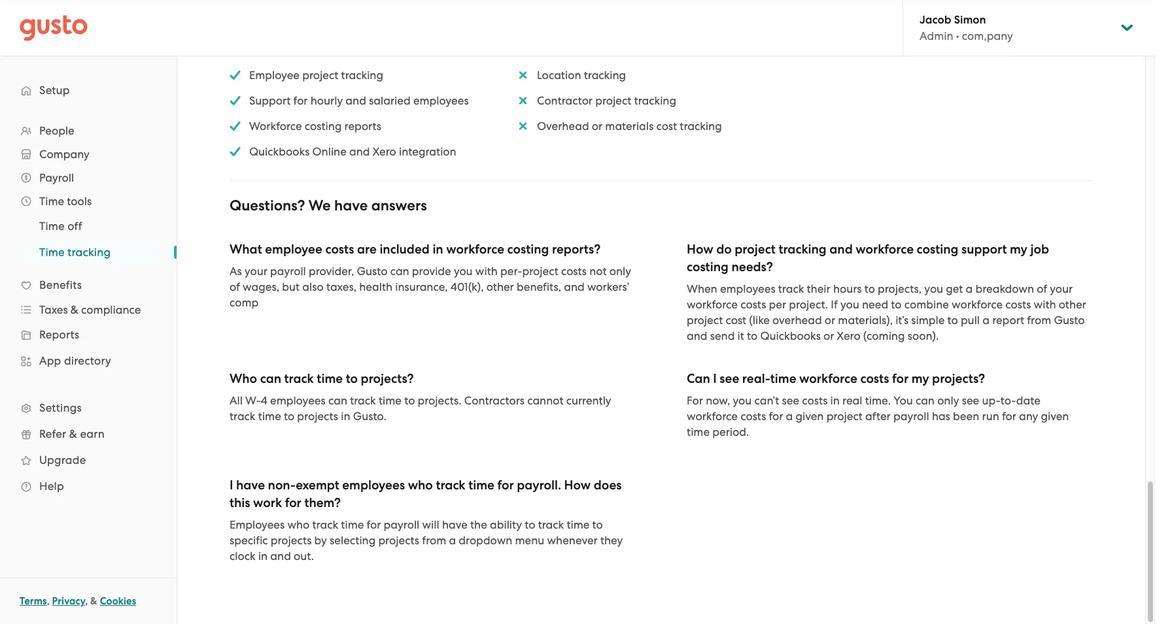 Task type: vqa. For each thing, say whether or not it's contained in the screenshot.
the bottom New
no



Task type: describe. For each thing, give the bounding box(es) containing it.
time off
[[39, 220, 82, 233]]

time inside i have non-exempt employees who track time for payroll. how does this work for them?
[[468, 478, 494, 493]]

payroll.
[[517, 478, 561, 493]]

tracking inside how do project tracking and workforce costing support my job costing needs?
[[779, 242, 827, 257]]

project inside for now, you can't see costs in real time. you can only see up-to-date workforce costs for a given project after payroll has been run for any given time period.
[[827, 410, 863, 423]]

projects.
[[418, 394, 462, 407]]

time tracking
[[39, 246, 111, 259]]

how inside i have non-exempt employees who track time for payroll. how does this work for them?
[[564, 478, 591, 493]]

upgrade
[[39, 454, 86, 467]]

w-
[[245, 394, 261, 407]]

integration
[[399, 145, 456, 158]]

from inside employees who track time for payroll will have the ability to track time to specific projects by selecting projects from a dropdown menu whenever they clock in and out.
[[422, 534, 446, 547]]

x image for location tracking
[[517, 67, 529, 83]]

track inside i have non-exempt employees who track time for payroll. how does this work for them?
[[436, 478, 466, 493]]

to up "gusto."
[[346, 371, 358, 386]]

for inside employees who track time for payroll will have the ability to track time to specific projects by selecting projects from a dropdown menu whenever they clock in and out.
[[367, 518, 381, 532]]

all w-4 employees can track time to projects. contractors cannot currently track time to projects in gusto.
[[230, 394, 611, 423]]

workforce up 401(k), at the top
[[446, 242, 504, 257]]

does
[[594, 478, 622, 493]]

in inside all w-4 employees can track time to projects. contractors cannot currently track time to projects in gusto.
[[341, 410, 350, 423]]

1 projects? from the left
[[361, 371, 414, 386]]

i inside i have non-exempt employees who track time for payroll. how does this work for them?
[[230, 478, 233, 493]]

specific
[[230, 534, 268, 547]]

quickbooks online and xero integration
[[249, 145, 456, 158]]

dropdown
[[459, 534, 512, 547]]

a right get
[[966, 282, 973, 295]]

list containing people
[[0, 119, 177, 500]]

costing up when
[[687, 259, 729, 274]]

time tools
[[39, 195, 92, 208]]

other inside when employees track their hours to projects, you get a breakdown of your workforce costs per project. if you need to combine workforce costs with other project cost (like overhead or materials), it's simple to pull a report from gusto and send it to quickbooks or xero (coming soon).
[[1059, 298, 1086, 311]]

non-
[[268, 478, 296, 493]]

we
[[309, 197, 331, 214]]

get
[[946, 282, 963, 295]]

in inside employees who track time for payroll will have the ability to track time to specific projects by selecting projects from a dropdown menu whenever they clock in and out.
[[258, 550, 268, 563]]

refer & earn link
[[13, 423, 164, 446]]

i have non-exempt employees who track time for payroll. how does this work for them?
[[230, 478, 622, 511]]

overhead or materials cost tracking
[[537, 119, 722, 133]]

will
[[422, 518, 439, 532]]

refer & earn
[[39, 428, 105, 441]]

benefits,
[[517, 280, 561, 293]]

home image
[[20, 15, 88, 41]]

location
[[537, 68, 581, 82]]

they
[[600, 534, 623, 547]]

time for time off
[[39, 220, 65, 233]]

costs up provider,
[[325, 242, 354, 257]]

for down "to-"
[[1002, 410, 1016, 423]]

employees inside all w-4 employees can track time to projects. contractors cannot currently track time to projects in gusto.
[[270, 394, 326, 407]]

track inside when employees track their hours to projects, you get a breakdown of your workforce costs per project. if you need to combine workforce costs with other project cost (like overhead or materials), it's simple to pull a report from gusto and send it to quickbooks or xero (coming soon).
[[778, 282, 804, 295]]

this
[[230, 496, 250, 511]]

workforce
[[249, 119, 302, 133]]

you up combine
[[925, 282, 943, 295]]

privacy
[[52, 596, 85, 608]]

costs up time.
[[860, 371, 889, 386]]

who inside i have non-exempt employees who track time for payroll. how does this work for them?
[[408, 478, 433, 493]]

workforce inside for now, you can't see costs in real time. you can only see up-to-date workforce costs for a given project after payroll has been run for any given time period.
[[687, 410, 738, 423]]

for down non-
[[285, 496, 301, 511]]

•
[[956, 29, 959, 43]]

can
[[687, 371, 710, 386]]

a right pull
[[983, 314, 990, 327]]

how do project tracking and workforce costing support my job costing needs?
[[687, 242, 1049, 274]]

and inside when employees track their hours to projects, you get a breakdown of your workforce costs per project. if you need to combine workforce costs with other project cost (like overhead or materials), it's simple to pull a report from gusto and send it to quickbooks or xero (coming soon).
[[687, 329, 707, 343]]

job
[[1031, 242, 1049, 257]]

costing up get
[[917, 242, 959, 257]]

materials),
[[838, 314, 893, 327]]

unlimited
[[249, 43, 299, 56]]

time inside for now, you can't see costs in real time. you can only see up-to-date workforce costs for a given project after payroll has been run for any given time period.
[[687, 426, 710, 439]]

online
[[312, 145, 347, 158]]

cookies
[[100, 596, 136, 608]]

x image
[[517, 118, 529, 134]]

support for hourly and salaried employees
[[249, 94, 469, 107]]

for inside list
[[293, 94, 308, 107]]

4 check image from the top
[[230, 144, 241, 159]]

for up you
[[892, 371, 909, 386]]

costs up report
[[1006, 298, 1031, 311]]

taxes,
[[326, 280, 357, 293]]

a inside employees who track time for payroll will have the ability to track time to specific projects by selecting projects from a dropdown menu whenever they clock in and out.
[[449, 534, 456, 547]]

costing inside list
[[305, 119, 342, 133]]

(coming
[[863, 329, 905, 343]]

approvals
[[588, 43, 640, 56]]

1 given from the left
[[796, 410, 824, 423]]

xero inside list
[[373, 145, 396, 158]]

can inside for now, you can't see costs in real time. you can only see up-to-date workforce costs for a given project after payroll has been run for any given time period.
[[916, 394, 935, 407]]

for now, you can't see costs in real time. you can only see up-to-date workforce costs for a given project after payroll has been run for any given time period.
[[687, 394, 1069, 439]]

support
[[962, 242, 1007, 257]]

has
[[932, 410, 950, 423]]

list containing manager approvals
[[517, 42, 949, 134]]

insurance,
[[395, 280, 448, 293]]

my for for
[[912, 371, 929, 386]]

benefits link
[[13, 273, 164, 297]]

check image for workforce costing reports
[[230, 118, 241, 134]]

need
[[862, 298, 888, 311]]

from inside when employees track their hours to projects, you get a breakdown of your workforce costs per project. if you need to combine workforce costs with other project cost (like overhead or materials), it's simple to pull a report from gusto and send it to quickbooks or xero (coming soon).
[[1027, 314, 1051, 327]]

menu
[[515, 534, 544, 547]]

com,pany
[[962, 29, 1013, 43]]

only inside for now, you can't see costs in real time. you can only see up-to-date workforce costs for a given project after payroll has been run for any given time period.
[[938, 394, 959, 407]]

project inside as your payroll provider, gusto can provide you with per-project costs not only of wages, but also taxes, health insurance, 401(k), other benefits, and workers' comp
[[522, 265, 558, 278]]

to up the menu
[[525, 518, 535, 532]]

to down projects,
[[891, 298, 902, 311]]

terms , privacy , & cookies
[[20, 596, 136, 608]]

setup
[[39, 84, 70, 97]]

list containing time off
[[0, 213, 177, 266]]

x image for manager approvals
[[517, 42, 529, 57]]

directory
[[64, 355, 111, 368]]

reports
[[344, 119, 381, 133]]

of inside when employees track their hours to projects, you get a breakdown of your workforce costs per project. if you need to combine workforce costs with other project cost (like overhead or materials), it's simple to pull a report from gusto and send it to quickbooks or xero (coming soon).
[[1037, 282, 1047, 295]]

track up "gusto."
[[350, 394, 376, 407]]

costs down can i see real-time workforce costs for my projects?
[[802, 394, 828, 407]]

check image for support for hourly and salaried employees
[[230, 93, 241, 108]]

project inside how do project tracking and workforce costing support my job costing needs?
[[735, 242, 776, 257]]

company button
[[13, 143, 164, 166]]

hours
[[833, 282, 862, 295]]

2 vertical spatial or
[[824, 329, 834, 343]]

workforce costing reports
[[249, 119, 381, 133]]

support
[[249, 94, 291, 107]]

can't
[[755, 394, 779, 407]]

how inside how do project tracking and workforce costing support my job costing needs?
[[687, 242, 713, 257]]

cannot
[[527, 394, 564, 407]]

have inside employees who track time for payroll will have the ability to track time to specific projects by selecting projects from a dropdown menu whenever they clock in and out.
[[442, 518, 468, 532]]

4
[[261, 394, 267, 407]]

comp
[[230, 296, 259, 309]]

been
[[953, 410, 979, 423]]

projects inside all w-4 employees can track time to projects. contractors cannot currently track time to projects in gusto.
[[297, 410, 338, 423]]

now,
[[706, 394, 730, 407]]

to up 'they'
[[592, 518, 603, 532]]

you inside as your payroll provider, gusto can provide you with per-project costs not only of wages, but also taxes, health insurance, 401(k), other benefits, and workers' comp
[[454, 265, 473, 278]]

setup link
[[13, 79, 164, 102]]

in inside for now, you can't see costs in real time. you can only see up-to-date workforce costs for a given project after payroll has been run for any given time period.
[[831, 394, 840, 407]]

cost inside when employees track their hours to projects, you get a breakdown of your workforce costs per project. if you need to combine workforce costs with other project cost (like overhead or materials), it's simple to pull a report from gusto and send it to quickbooks or xero (coming soon).
[[726, 314, 746, 327]]

included
[[380, 242, 430, 257]]

overhead
[[773, 314, 822, 327]]

& for earn
[[69, 428, 77, 441]]

track right who
[[284, 371, 314, 386]]

simple
[[911, 314, 945, 327]]

contractors
[[464, 394, 525, 407]]

project inside when employees track their hours to projects, you get a breakdown of your workforce costs per project. if you need to combine workforce costs with other project cost (like overhead or materials), it's simple to pull a report from gusto and send it to quickbooks or xero (coming soon).
[[687, 314, 723, 327]]

projects right selecting
[[378, 534, 419, 547]]

employees inside list
[[413, 94, 469, 107]]

time.
[[865, 394, 891, 407]]

to up need on the top right of page
[[865, 282, 875, 295]]

can up "4"
[[260, 371, 281, 386]]

your inside as your payroll provider, gusto can provide you with per-project costs not only of wages, but also taxes, health insurance, 401(k), other benefits, and workers' comp
[[245, 265, 267, 278]]

track up by
[[312, 518, 338, 532]]

earn
[[80, 428, 105, 441]]

2 , from the left
[[85, 596, 88, 608]]

who
[[230, 371, 257, 386]]

costs up (like
[[741, 298, 766, 311]]

workforce down when
[[687, 298, 738, 311]]

app directory
[[39, 355, 111, 368]]

app
[[39, 355, 61, 368]]

when
[[687, 282, 717, 295]]

0 horizontal spatial see
[[720, 371, 739, 386]]

taxes
[[39, 304, 68, 317]]

provider,
[[309, 265, 354, 278]]

privacy link
[[52, 596, 85, 608]]

costs down can't
[[741, 410, 766, 423]]

gusto inside as your payroll provider, gusto can provide you with per-project costs not only of wages, but also taxes, health insurance, 401(k), other benefits, and workers' comp
[[357, 265, 388, 278]]

projects,
[[878, 282, 922, 295]]

health
[[359, 280, 393, 293]]

projects up employee project tracking
[[302, 43, 343, 56]]

company
[[39, 148, 89, 161]]



Task type: locate. For each thing, give the bounding box(es) containing it.
0 horizontal spatial gusto
[[357, 265, 388, 278]]

track up per
[[778, 282, 804, 295]]

with inside as your payroll provider, gusto can provide you with per-project costs not only of wages, but also taxes, health insurance, 401(k), other benefits, and workers' comp
[[475, 265, 498, 278]]

what employee costs are included in workforce costing reports?
[[230, 242, 601, 257]]

1 vertical spatial have
[[236, 478, 265, 493]]

i right can
[[713, 371, 717, 386]]

clock
[[230, 550, 256, 563]]

0 vertical spatial only
[[609, 265, 631, 278]]

, left privacy
[[47, 596, 50, 608]]

quickbooks down 'overhead'
[[760, 329, 821, 343]]

track down all
[[230, 410, 255, 423]]

payroll up but
[[270, 265, 306, 278]]

0 vertical spatial &
[[71, 304, 78, 317]]

can down who can track time to projects? in the left of the page
[[328, 394, 347, 407]]

workforce down 'now,'
[[687, 410, 738, 423]]

also
[[302, 280, 324, 293]]

check image up questions?
[[230, 144, 241, 159]]

your
[[245, 265, 267, 278], [1050, 282, 1073, 295]]

1 vertical spatial x image
[[517, 67, 529, 83]]

and down reports
[[349, 145, 370, 158]]

1 horizontal spatial from
[[1027, 314, 1051, 327]]

to down who can track time to projects? in the left of the page
[[284, 410, 294, 423]]

xero down "materials),"
[[837, 329, 861, 343]]

report
[[992, 314, 1024, 327]]

see up 'been' on the bottom of page
[[962, 394, 979, 407]]

your up wages, on the left top of the page
[[245, 265, 267, 278]]

benefits
[[39, 279, 82, 292]]

(like
[[749, 314, 770, 327]]

projects down who can track time to projects? in the left of the page
[[297, 410, 338, 423]]

given down can i see real-time workforce costs for my projects?
[[796, 410, 824, 423]]

1 horizontal spatial given
[[1041, 410, 1069, 423]]

costs inside as your payroll provider, gusto can provide you with per-project costs not only of wages, but also taxes, health insurance, 401(k), other benefits, and workers' comp
[[561, 265, 587, 278]]

1 vertical spatial with
[[1034, 298, 1056, 311]]

costing up the per-
[[507, 242, 549, 257]]

0 horizontal spatial i
[[230, 478, 233, 493]]

2 vertical spatial x image
[[517, 93, 529, 108]]

terms
[[20, 596, 47, 608]]

project up needs?
[[735, 242, 776, 257]]

for
[[687, 394, 703, 407]]

check image down check icon
[[230, 93, 241, 108]]

have right we in the left top of the page
[[334, 197, 368, 214]]

1 vertical spatial your
[[1050, 282, 1073, 295]]

1 time from the top
[[39, 195, 64, 208]]

list
[[230, 42, 517, 159], [517, 42, 949, 134], [0, 119, 177, 500], [0, 213, 177, 266]]

1 vertical spatial quickbooks
[[760, 329, 821, 343]]

1 vertical spatial how
[[564, 478, 591, 493]]

work
[[253, 496, 282, 511]]

employees who track time for payroll will have the ability to track time to specific projects by selecting projects from a dropdown menu whenever they clock in and out.
[[230, 518, 623, 563]]

1 horizontal spatial of
[[1037, 282, 1047, 295]]

settings
[[39, 402, 82, 415]]

gusto right report
[[1054, 314, 1085, 327]]

to right it
[[747, 329, 758, 343]]

xero inside when employees track their hours to projects, you get a breakdown of your workforce costs per project. if you need to combine workforce costs with other project cost (like overhead or materials), it's simple to pull a report from gusto and send it to quickbooks or xero (coming soon).
[[837, 329, 861, 343]]

check image left workforce
[[230, 118, 241, 134]]

per-
[[500, 265, 522, 278]]

1 horizontal spatial other
[[1059, 298, 1086, 311]]

all
[[230, 394, 243, 407]]

workforce up pull
[[952, 298, 1003, 311]]

employee project tracking
[[249, 68, 383, 82]]

cost up it
[[726, 314, 746, 327]]

0 horizontal spatial ,
[[47, 596, 50, 608]]

2 horizontal spatial have
[[442, 518, 468, 532]]

projects
[[302, 43, 343, 56], [297, 410, 338, 423], [271, 534, 312, 547], [378, 534, 419, 547]]

0 horizontal spatial how
[[564, 478, 591, 493]]

payroll inside employees who track time for payroll will have the ability to track time to specific projects by selecting projects from a dropdown menu whenever they clock in and out.
[[384, 518, 420, 532]]

people button
[[13, 119, 164, 143]]

0 horizontal spatial other
[[487, 280, 514, 293]]

2 projects? from the left
[[932, 371, 985, 386]]

2 given from the left
[[1041, 410, 1069, 423]]

run
[[982, 410, 999, 423]]

0 horizontal spatial my
[[912, 371, 929, 386]]

1 horizontal spatial cost
[[726, 314, 746, 327]]

a inside for now, you can't see costs in real time. you can only see up-to-date workforce costs for a given project after payroll has been run for any given time period.
[[786, 410, 793, 423]]

payroll inside for now, you can't see costs in real time. you can only see up-to-date workforce costs for a given project after payroll has been run for any given time period.
[[894, 410, 929, 423]]

in left the real
[[831, 394, 840, 407]]

0 vertical spatial cost
[[656, 119, 677, 133]]

to
[[865, 282, 875, 295], [891, 298, 902, 311], [948, 314, 958, 327], [747, 329, 758, 343], [346, 371, 358, 386], [404, 394, 415, 407], [284, 410, 294, 423], [525, 518, 535, 532], [592, 518, 603, 532]]

x image
[[517, 42, 529, 57], [517, 67, 529, 83], [517, 93, 529, 108]]

you right if
[[841, 298, 859, 311]]

0 vertical spatial gusto
[[357, 265, 388, 278]]

0 vertical spatial who
[[408, 478, 433, 493]]

cookies button
[[100, 594, 136, 610]]

x image for contractor project tracking
[[517, 93, 529, 108]]

workforce up the real
[[799, 371, 858, 386]]

payroll
[[270, 265, 306, 278], [894, 410, 929, 423], [384, 518, 420, 532]]

given right any
[[1041, 410, 1069, 423]]

quickbooks down workforce
[[249, 145, 310, 158]]

see
[[720, 371, 739, 386], [782, 394, 799, 407], [962, 394, 979, 407]]

gusto navigation element
[[0, 56, 177, 521]]

0 vertical spatial my
[[1010, 242, 1028, 257]]

0 horizontal spatial given
[[796, 410, 824, 423]]

cost
[[656, 119, 677, 133], [726, 314, 746, 327]]

xero
[[373, 145, 396, 158], [837, 329, 861, 343]]

0 vertical spatial how
[[687, 242, 713, 257]]

for up selecting
[[367, 518, 381, 532]]

terms link
[[20, 596, 47, 608]]

0 horizontal spatial have
[[236, 478, 265, 493]]

employees down needs?
[[720, 282, 776, 295]]

1 horizontal spatial quickbooks
[[760, 329, 821, 343]]

payroll button
[[13, 166, 164, 190]]

1 horizontal spatial projects?
[[932, 371, 985, 386]]

x image left manager at top
[[517, 42, 529, 57]]

period.
[[713, 426, 749, 439]]

0 horizontal spatial of
[[230, 280, 240, 293]]

contractor project tracking
[[537, 94, 676, 107]]

you up 401(k), at the top
[[454, 265, 473, 278]]

provide
[[412, 265, 451, 278]]

2 vertical spatial time
[[39, 246, 65, 259]]

0 vertical spatial payroll
[[270, 265, 306, 278]]

your inside when employees track their hours to projects, you get a breakdown of your workforce costs per project. if you need to combine workforce costs with other project cost (like overhead or materials), it's simple to pull a report from gusto and send it to quickbooks or xero (coming soon).
[[1050, 282, 1073, 295]]

time inside dropdown button
[[39, 195, 64, 208]]

1 vertical spatial or
[[825, 314, 835, 327]]

2 horizontal spatial payroll
[[894, 410, 929, 423]]

can inside all w-4 employees can track time to projects. contractors cannot currently track time to projects in gusto.
[[328, 394, 347, 407]]

and up hours
[[830, 242, 853, 257]]

compliance
[[81, 304, 141, 317]]

employees inside i have non-exempt employees who track time for payroll. how does this work for them?
[[342, 478, 405, 493]]

questions? we have answers
[[230, 197, 427, 214]]

workforce inside how do project tracking and workforce costing support my job costing needs?
[[856, 242, 914, 257]]

it's
[[896, 314, 909, 327]]

1 horizontal spatial see
[[782, 394, 799, 407]]

reports?
[[552, 242, 601, 257]]

cost inside list
[[656, 119, 677, 133]]

list containing unlimited projects
[[230, 42, 517, 159]]

check image
[[230, 67, 241, 83]]

1 vertical spatial &
[[69, 428, 77, 441]]

0 horizontal spatial only
[[609, 265, 631, 278]]

only inside as your payroll provider, gusto can provide you with per-project costs not only of wages, but also taxes, health insurance, 401(k), other benefits, and workers' comp
[[609, 265, 631, 278]]

my left the 'job'
[[1010, 242, 1028, 257]]

0 horizontal spatial who
[[287, 518, 310, 532]]

1 horizontal spatial only
[[938, 394, 959, 407]]

employees
[[230, 518, 285, 532]]

their
[[807, 282, 831, 295]]

how left does on the right of the page
[[564, 478, 591, 493]]

0 vertical spatial x image
[[517, 42, 529, 57]]

3 time from the top
[[39, 246, 65, 259]]

as your payroll provider, gusto can provide you with per-project costs not only of wages, but also taxes, health insurance, 401(k), other benefits, and workers' comp
[[230, 265, 631, 309]]

to left pull
[[948, 314, 958, 327]]

exempt
[[296, 478, 339, 493]]

materials
[[605, 119, 654, 133]]

employees right the exempt
[[342, 478, 405, 493]]

and up reports
[[346, 94, 366, 107]]

can down included
[[390, 265, 409, 278]]

1 vertical spatial gusto
[[1054, 314, 1085, 327]]

my inside how do project tracking and workforce costing support my job costing needs?
[[1010, 242, 1028, 257]]

given
[[796, 410, 824, 423], [1041, 410, 1069, 423]]

1 vertical spatial time
[[39, 220, 65, 233]]

employees inside when employees track their hours to projects, you get a breakdown of your workforce costs per project. if you need to combine workforce costs with other project cost (like overhead or materials), it's simple to pull a report from gusto and send it to quickbooks or xero (coming soon).
[[720, 282, 776, 295]]

wages,
[[243, 280, 279, 293]]

0 vertical spatial xero
[[373, 145, 396, 158]]

i up this
[[230, 478, 233, 493]]

location tracking
[[537, 68, 626, 82]]

pull
[[961, 314, 980, 327]]

quickbooks inside list
[[249, 145, 310, 158]]

to left projects. on the bottom left of the page
[[404, 394, 415, 407]]

0 horizontal spatial your
[[245, 265, 267, 278]]

off
[[68, 220, 82, 233]]

project up send
[[687, 314, 723, 327]]

help link
[[13, 475, 164, 498]]

0 vertical spatial time
[[39, 195, 64, 208]]

1 horizontal spatial xero
[[837, 329, 861, 343]]

1 horizontal spatial my
[[1010, 242, 1028, 257]]

upgrade link
[[13, 449, 164, 472]]

other inside as your payroll provider, gusto can provide you with per-project costs not only of wages, but also taxes, health insurance, 401(k), other benefits, and workers' comp
[[487, 280, 514, 293]]

project up benefits,
[[522, 265, 558, 278]]

0 vertical spatial your
[[245, 265, 267, 278]]

time off link
[[24, 215, 164, 238]]

any
[[1019, 410, 1038, 423]]

0 vertical spatial have
[[334, 197, 368, 214]]

1 horizontal spatial i
[[713, 371, 717, 386]]

from down will
[[422, 534, 446, 547]]

quickbooks inside when employees track their hours to projects, you get a breakdown of your workforce costs per project. if you need to combine workforce costs with other project cost (like overhead or materials), it's simple to pull a report from gusto and send it to quickbooks or xero (coming soon).
[[760, 329, 821, 343]]

and inside employees who track time for payroll will have the ability to track time to specific projects by selecting projects from a dropdown menu whenever they clock in and out.
[[270, 550, 291, 563]]

1 check image from the top
[[230, 42, 241, 57]]

can i see real-time workforce costs for my projects?
[[687, 371, 985, 386]]

salaried
[[369, 94, 411, 107]]

for down can't
[[769, 410, 783, 423]]

0 horizontal spatial with
[[475, 265, 498, 278]]

& left cookies
[[90, 596, 97, 608]]

payroll left will
[[384, 518, 420, 532]]

do
[[716, 242, 732, 257]]

and inside as your payroll provider, gusto can provide you with per-project costs not only of wages, but also taxes, health insurance, 401(k), other benefits, and workers' comp
[[564, 280, 585, 293]]

track up the menu
[[538, 518, 564, 532]]

with left the per-
[[475, 265, 498, 278]]

3 check image from the top
[[230, 118, 241, 134]]

2 vertical spatial have
[[442, 518, 468, 532]]

project up hourly
[[302, 68, 338, 82]]

time for time tools
[[39, 195, 64, 208]]

tracking
[[341, 68, 383, 82], [584, 68, 626, 82], [634, 94, 676, 107], [680, 119, 722, 133], [779, 242, 827, 257], [68, 246, 111, 259]]

it
[[738, 329, 744, 343]]

& for compliance
[[71, 304, 78, 317]]

jacob
[[920, 13, 951, 27]]

0 vertical spatial from
[[1027, 314, 1051, 327]]

workforce
[[446, 242, 504, 257], [856, 242, 914, 257], [687, 298, 738, 311], [952, 298, 1003, 311], [799, 371, 858, 386], [687, 410, 738, 423]]

1 vertical spatial from
[[422, 534, 446, 547]]

check image for unlimited projects
[[230, 42, 241, 57]]

time left off
[[39, 220, 65, 233]]

2 vertical spatial &
[[90, 596, 97, 608]]

track
[[778, 282, 804, 295], [284, 371, 314, 386], [350, 394, 376, 407], [230, 410, 255, 423], [436, 478, 466, 493], [312, 518, 338, 532], [538, 518, 564, 532]]

see up 'now,'
[[720, 371, 739, 386]]

in right the clock in the left bottom of the page
[[258, 550, 268, 563]]

1 horizontal spatial your
[[1050, 282, 1073, 295]]

1 vertical spatial who
[[287, 518, 310, 532]]

have up this
[[236, 478, 265, 493]]

projects up out.
[[271, 534, 312, 547]]

other
[[487, 280, 514, 293], [1059, 298, 1086, 311]]

who inside employees who track time for payroll will have the ability to track time to specific projects by selecting projects from a dropdown menu whenever they clock in and out.
[[287, 518, 310, 532]]

0 horizontal spatial xero
[[373, 145, 396, 158]]

time
[[317, 371, 343, 386], [770, 371, 796, 386], [379, 394, 402, 407], [258, 410, 281, 423], [687, 426, 710, 439], [468, 478, 494, 493], [341, 518, 364, 532], [567, 518, 590, 532]]

app directory link
[[13, 349, 164, 373]]

if
[[831, 298, 838, 311]]

0 horizontal spatial cost
[[656, 119, 677, 133]]

1 horizontal spatial payroll
[[384, 518, 420, 532]]

0 vertical spatial quickbooks
[[249, 145, 310, 158]]

& left earn
[[69, 428, 77, 441]]

1 vertical spatial i
[[230, 478, 233, 493]]

who up out.
[[287, 518, 310, 532]]

1 horizontal spatial ,
[[85, 596, 88, 608]]

have inside i have non-exempt employees who track time for payroll. how does this work for them?
[[236, 478, 265, 493]]

3 x image from the top
[[517, 93, 529, 108]]

only up has
[[938, 394, 959, 407]]

for left payroll.
[[497, 478, 514, 493]]

with inside when employees track their hours to projects, you get a breakdown of your workforce costs per project. if you need to combine workforce costs with other project cost (like overhead or materials), it's simple to pull a report from gusto and send it to quickbooks or xero (coming soon).
[[1034, 298, 1056, 311]]

0 vertical spatial or
[[592, 119, 603, 133]]

and left workers'
[[564, 280, 585, 293]]

a left dropdown
[[449, 534, 456, 547]]

people
[[39, 124, 74, 137]]

1 vertical spatial other
[[1059, 298, 1086, 311]]

you inside for now, you can't see costs in real time. you can only see up-to-date workforce costs for a given project after payroll has been run for any given time period.
[[733, 394, 752, 407]]

i
[[713, 371, 717, 386], [230, 478, 233, 493]]

gusto inside when employees track their hours to projects, you get a breakdown of your workforce costs per project. if you need to combine workforce costs with other project cost (like overhead or materials), it's simple to pull a report from gusto and send it to quickbooks or xero (coming soon).
[[1054, 314, 1085, 327]]

with down breakdown
[[1034, 298, 1056, 311]]

0 vertical spatial other
[[487, 280, 514, 293]]

needs?
[[732, 259, 773, 274]]

0 vertical spatial i
[[713, 371, 717, 386]]

send
[[710, 329, 735, 343]]

manager
[[537, 43, 585, 56]]

of inside as your payroll provider, gusto can provide you with per-project costs not only of wages, but also taxes, health insurance, 401(k), other benefits, and workers' comp
[[230, 280, 240, 293]]

gusto up health
[[357, 265, 388, 278]]

project up materials
[[595, 94, 632, 107]]

what
[[230, 242, 262, 257]]

my for support
[[1010, 242, 1028, 257]]

x image left location
[[517, 67, 529, 83]]

2 vertical spatial payroll
[[384, 518, 420, 532]]

workforce up projects,
[[856, 242, 914, 257]]

1 vertical spatial cost
[[726, 314, 746, 327]]

real
[[843, 394, 863, 407]]

and left send
[[687, 329, 707, 343]]

2 check image from the top
[[230, 93, 241, 108]]

time for time tracking
[[39, 246, 65, 259]]

or inside list
[[592, 119, 603, 133]]

payroll inside as your payroll provider, gusto can provide you with per-project costs not only of wages, but also taxes, health insurance, 401(k), other benefits, and workers' comp
[[270, 265, 306, 278]]

settings link
[[13, 396, 164, 420]]

x image up x icon
[[517, 93, 529, 108]]

check image
[[230, 42, 241, 57], [230, 93, 241, 108], [230, 118, 241, 134], [230, 144, 241, 159]]

1 vertical spatial payroll
[[894, 410, 929, 423]]

and left out.
[[270, 550, 291, 563]]

1 x image from the top
[[517, 42, 529, 57]]

tracking inside gusto navigation element
[[68, 246, 111, 259]]

hourly
[[311, 94, 343, 107]]

time tools button
[[13, 190, 164, 213]]

employees right salaried
[[413, 94, 469, 107]]

1 vertical spatial xero
[[837, 329, 861, 343]]

my
[[1010, 242, 1028, 257], [912, 371, 929, 386]]

see right can't
[[782, 394, 799, 407]]

the
[[470, 518, 487, 532]]

from right report
[[1027, 314, 1051, 327]]

401(k),
[[451, 280, 484, 293]]

employee
[[265, 242, 322, 257]]

gusto.
[[353, 410, 386, 423]]

have left the
[[442, 518, 468, 532]]

in up provide on the top left of page
[[433, 242, 443, 257]]

0 vertical spatial with
[[475, 265, 498, 278]]

0 horizontal spatial projects?
[[361, 371, 414, 386]]

1 vertical spatial only
[[938, 394, 959, 407]]

1 horizontal spatial gusto
[[1054, 314, 1085, 327]]

0 horizontal spatial quickbooks
[[249, 145, 310, 158]]

1 vertical spatial my
[[912, 371, 929, 386]]

you
[[894, 394, 913, 407]]

2 time from the top
[[39, 220, 65, 233]]

reports
[[39, 328, 79, 341]]

time down "payroll"
[[39, 195, 64, 208]]

in
[[433, 242, 443, 257], [831, 394, 840, 407], [341, 410, 350, 423], [258, 550, 268, 563]]

1 horizontal spatial how
[[687, 242, 713, 257]]

1 horizontal spatial with
[[1034, 298, 1056, 311]]

1 , from the left
[[47, 596, 50, 608]]

costs down reports?
[[561, 265, 587, 278]]

1 horizontal spatial have
[[334, 197, 368, 214]]

and inside how do project tracking and workforce costing support my job costing needs?
[[830, 242, 853, 257]]

can right you
[[916, 394, 935, 407]]

employees down who can track time to projects? in the left of the page
[[270, 394, 326, 407]]

2 x image from the top
[[517, 67, 529, 83]]

can inside as your payroll provider, gusto can provide you with per-project costs not only of wages, but also taxes, health insurance, 401(k), other benefits, and workers' comp
[[390, 265, 409, 278]]

2 horizontal spatial see
[[962, 394, 979, 407]]

& inside dropdown button
[[71, 304, 78, 317]]

0 horizontal spatial payroll
[[270, 265, 306, 278]]

only up workers'
[[609, 265, 631, 278]]

0 horizontal spatial from
[[422, 534, 446, 547]]

of down as
[[230, 280, 240, 293]]

1 horizontal spatial who
[[408, 478, 433, 493]]

of right breakdown
[[1037, 282, 1047, 295]]



